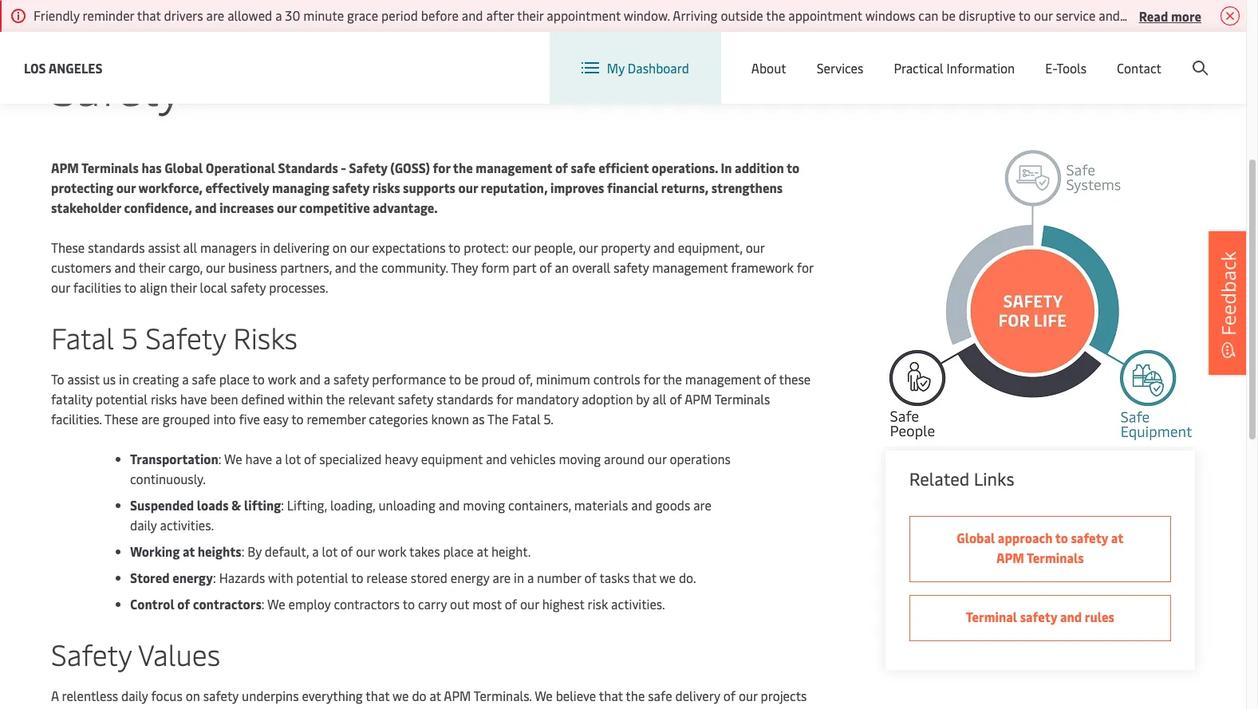 Task type: locate. For each thing, give the bounding box(es) containing it.
1 vertical spatial assist
[[67, 370, 100, 388]]

risks
[[372, 179, 400, 196], [151, 390, 177, 408]]

is left why on the left bottom of page
[[372, 707, 381, 709]]

risks
[[233, 318, 298, 357]]

fatal left 5.
[[512, 410, 541, 428]]

0 vertical spatial daily
[[130, 516, 157, 534]]

0 vertical spatial place
[[219, 370, 250, 388]]

1 horizontal spatial standards
[[437, 390, 493, 408]]

these
[[779, 370, 811, 388]]

we down the "into"
[[224, 450, 242, 468]]

0 vertical spatial activities.
[[160, 516, 214, 534]]

0 vertical spatial assist
[[148, 239, 180, 256]]

2 vertical spatial management
[[685, 370, 761, 388]]

we down "with"
[[267, 595, 285, 613]]

safety right approach
[[1071, 529, 1109, 547]]

los for los angeles > safety
[[51, 5, 68, 20]]

at inside the a relentless daily focus on safety underpins everything that we do at apm terminals. we believe that the safe delivery of our projects and operations is critical for our long term success. that is why we have the following key beliefs:
[[430, 687, 441, 705]]

1 horizontal spatial energy
[[451, 569, 490, 587]]

0 horizontal spatial work
[[268, 370, 296, 388]]

of up improves
[[555, 159, 568, 176]]

activities. down tasks
[[611, 595, 665, 613]]

operations up goods on the bottom of the page
[[670, 450, 731, 468]]

0 vertical spatial all
[[183, 239, 197, 256]]

1 vertical spatial global
[[165, 159, 203, 176]]

0 horizontal spatial los
[[24, 59, 46, 76]]

0 vertical spatial lot
[[285, 450, 301, 468]]

safety right - at the top left
[[349, 159, 388, 176]]

0 horizontal spatial on
[[186, 687, 200, 705]]

management up reputation,
[[476, 159, 553, 176]]

we left do.
[[660, 569, 676, 587]]

1 horizontal spatial all
[[653, 390, 667, 408]]

0 vertical spatial global
[[939, 47, 976, 64]]

arriving
[[673, 6, 718, 24]]

terminals.
[[474, 687, 532, 705]]

for up supports
[[433, 159, 450, 176]]

terminals inside apm terminals has global operational standards - safety (goss) for the management of safe efficient operations. in addition to protecting our workforce, effectively managing safety risks supports our reputation, improves financial returns, strengthens stakeholder confidence, and increases our competitive advantage.
[[81, 159, 139, 176]]

global inside button
[[939, 47, 976, 64]]

out
[[450, 595, 470, 613]]

moving inside : we have a lot of specialized heavy equipment and vehicles moving around our operations continuously.
[[559, 450, 601, 468]]

all right by at the bottom
[[653, 390, 667, 408]]

assist up fatality
[[67, 370, 100, 388]]

lot down the easy
[[285, 450, 301, 468]]

our inside : we have a lot of specialized heavy equipment and vehicles moving around our operations continuously.
[[648, 450, 667, 468]]

0 horizontal spatial assist
[[67, 370, 100, 388]]

place right takes
[[443, 543, 474, 560]]

have down five
[[245, 450, 272, 468]]

1 horizontal spatial contractors
[[334, 595, 400, 613]]

2 vertical spatial global
[[957, 529, 995, 547]]

safety values
[[51, 634, 228, 673]]

critical
[[152, 707, 191, 709]]

activities. inside : lifting, loading, unloading and moving containers, materials and goods are daily activities.
[[160, 516, 214, 534]]

all inside these standards assist all managers in delivering on our expectations to protect: our people, our property and equipment, our customers and their cargo, our business partners, and the community. they form part of an overall safety management framework for our facilities to align their local safety processes.
[[183, 239, 197, 256]]

and inside : we have a lot of specialized heavy equipment and vehicles moving around our operations continuously.
[[486, 450, 507, 468]]

success.
[[294, 707, 341, 709]]

and inside to assist us in creating a safe place to work and a safety performance to be proud of, minimum controls for the management of these fatality potential risks have been defined within the relevant safety standards for mandatory adoption by all of apm terminals facilities. these are grouped into five easy to remember categories known as the fatal 5.
[[299, 370, 321, 388]]

contact
[[1117, 59, 1162, 77]]

1 horizontal spatial lot
[[322, 543, 338, 560]]

control of contractors : we employ contractors to carry out most of our highest risk activities.
[[130, 595, 665, 613]]

daily left focus
[[121, 687, 148, 705]]

fatal
[[51, 318, 114, 357], [512, 410, 541, 428]]

0 vertical spatial operations
[[670, 450, 731, 468]]

2 vertical spatial terminals
[[1027, 549, 1084, 567]]

2 contractors from the left
[[334, 595, 400, 613]]

0 vertical spatial safe
[[571, 159, 596, 176]]

management inside these standards assist all managers in delivering on our expectations to protect: our people, our property and equipment, our customers and their cargo, our business partners, and the community. they form part of an overall safety management framework for our facilities to align their local safety processes.
[[652, 259, 728, 276]]

work inside to assist us in creating a safe place to work and a safety performance to be proud of, minimum controls for the management of these fatality potential risks have been defined within the relevant safety standards for mandatory adoption by all of apm terminals facilities. these are grouped into five easy to remember categories known as the fatal 5.
[[268, 370, 296, 388]]

1 energy from the left
[[172, 569, 213, 587]]

1 vertical spatial operations
[[75, 707, 137, 709]]

1 is from the left
[[140, 707, 149, 709]]

at inside global approach to safety at apm terminals
[[1111, 529, 1124, 547]]

2 horizontal spatial their
[[517, 6, 544, 24]]

1 horizontal spatial is
[[372, 707, 381, 709]]

business
[[228, 259, 277, 276]]

0 horizontal spatial terminals
[[81, 159, 139, 176]]

of inside apm terminals has global operational standards - safety (goss) for the management of safe efficient operations. in addition to protecting our workforce, effectively managing safety risks supports our reputation, improves financial returns, strengthens stakeholder confidence, and increases our competitive advantage.
[[555, 159, 568, 176]]

in down height.
[[514, 569, 524, 587]]

moving up height.
[[463, 496, 505, 514]]

are right goods on the bottom of the page
[[694, 496, 712, 514]]

0 vertical spatial we
[[660, 569, 676, 587]]

transportation
[[130, 450, 218, 468]]

for up by at the bottom
[[644, 370, 660, 388]]

1 horizontal spatial place
[[443, 543, 474, 560]]

strengthens
[[712, 179, 783, 196]]

1 horizontal spatial on
[[333, 239, 347, 256]]

is left critical
[[140, 707, 149, 709]]

to inside global approach to safety at apm terminals
[[1055, 529, 1068, 547]]

1 horizontal spatial in
[[260, 239, 270, 256]]

los angeles
[[24, 59, 103, 76]]

global for global approach to safety at apm terminals
[[957, 529, 995, 547]]

global
[[939, 47, 976, 64], [165, 159, 203, 176], [957, 529, 995, 547]]

safe left delivery
[[648, 687, 672, 705]]

that up 'beliefs:'
[[599, 687, 623, 705]]

daily down suspended
[[130, 516, 157, 534]]

these up customers
[[51, 239, 85, 256]]

managing
[[272, 179, 329, 196]]

terminals inside global approach to safety at apm terminals
[[1027, 549, 1084, 567]]

assist inside to assist us in creating a safe place to work and a safety performance to be proud of, minimum controls for the management of these fatality potential risks have been defined within the relevant safety standards for mandatory adoption by all of apm terminals facilities. these are grouped into five easy to remember categories known as the fatal 5.
[[67, 370, 100, 388]]

2 vertical spatial safe
[[648, 687, 672, 705]]

0 vertical spatial los angeles link
[[51, 5, 110, 20]]

1 horizontal spatial appointment
[[789, 6, 863, 24]]

0 horizontal spatial lot
[[285, 450, 301, 468]]

and left vehicles
[[486, 450, 507, 468]]

0 horizontal spatial appointment
[[547, 6, 621, 24]]

safety
[[126, 5, 158, 20], [51, 55, 182, 118], [349, 159, 388, 176], [145, 318, 226, 357], [51, 634, 132, 673]]

to inside apm terminals has global operational standards - safety (goss) for the management of safe efficient operations. in addition to protecting our workforce, effectively managing safety risks supports our reputation, improves financial returns, strengthens stakeholder confidence, and increases our competitive advantage.
[[787, 159, 800, 176]]

on up critical
[[186, 687, 200, 705]]

our right around
[[648, 450, 667, 468]]

: inside : lifting, loading, unloading and moving containers, materials and goods are daily activities.
[[281, 496, 284, 514]]

/
[[1121, 47, 1126, 64]]

potential down working at heights : by default, a lot of our work takes place at height. on the left bottom
[[296, 569, 348, 587]]

0 horizontal spatial standards
[[88, 239, 145, 256]]

global menu
[[939, 47, 1011, 64]]

of left these
[[764, 370, 776, 388]]

part
[[513, 259, 537, 276]]

0 horizontal spatial potential
[[96, 390, 148, 408]]

and left after
[[462, 6, 483, 24]]

carry
[[418, 595, 447, 613]]

2 is from the left
[[372, 707, 381, 709]]

2 horizontal spatial safe
[[648, 687, 672, 705]]

management left these
[[685, 370, 761, 388]]

the up supports
[[453, 159, 473, 176]]

: left lifting,
[[281, 496, 284, 514]]

1 horizontal spatial potential
[[296, 569, 348, 587]]

the inside these standards assist all managers in delivering on our expectations to protect: our people, our property and equipment, our customers and their cargo, our business partners, and the community. they form part of an overall safety management framework for our facilities to align their local safety processes.
[[359, 259, 378, 276]]

a right creating
[[182, 370, 189, 388]]

for
[[433, 159, 450, 176], [797, 259, 814, 276], [644, 370, 660, 388], [497, 390, 513, 408], [194, 707, 210, 709]]

standards
[[88, 239, 145, 256], [437, 390, 493, 408]]

have up "login / create account" "link"
[[1123, 6, 1150, 24]]

angeles
[[71, 5, 110, 20], [48, 59, 103, 76]]

to right approach
[[1055, 529, 1068, 547]]

1 vertical spatial moving
[[463, 496, 505, 514]]

login
[[1087, 47, 1118, 64]]

practical
[[894, 59, 944, 77]]

appointment
[[547, 6, 621, 24], [789, 6, 863, 24]]

these standards assist all managers in delivering on our expectations to protect: our people, our property and equipment, our customers and their cargo, our business partners, and the community. they form part of an overall safety management framework for our facilities to align their local safety processes.
[[51, 239, 814, 296]]

terminal safety and rules link
[[909, 596, 1171, 642]]

0 horizontal spatial risks
[[151, 390, 177, 408]]

: down hazards
[[262, 595, 265, 613]]

global inside global approach to safety at apm terminals
[[957, 529, 995, 547]]

our down customers
[[51, 278, 70, 296]]

work
[[268, 370, 296, 388], [378, 543, 407, 560]]

partners,
[[280, 259, 332, 276]]

terminals inside to assist us in creating a safe place to work and a safety performance to be proud of, minimum controls for the management of these fatality potential risks have been defined within the relevant safety standards for mandatory adoption by all of apm terminals facilities. these are grouped into five easy to remember categories known as the fatal 5.
[[715, 390, 770, 408]]

appointment up the my
[[547, 6, 621, 24]]

0 horizontal spatial energy
[[172, 569, 213, 587]]

0 horizontal spatial be
[[464, 370, 479, 388]]

and left rules
[[1060, 608, 1082, 626]]

apm down approach
[[997, 549, 1024, 567]]

negative
[[1153, 6, 1202, 24]]

fatal 5 safety risks
[[51, 318, 298, 357]]

safety down reminder
[[51, 55, 182, 118]]

apm terminals has global operational standards - safety (goss) for the management of safe efficient operations. in addition to protecting our workforce, effectively managing safety risks supports our reputation, improves financial returns, strengthens stakeholder confidence, and increases our competitive advantage.
[[51, 159, 800, 216]]

apm right by at the bottom
[[685, 390, 712, 408]]

safe up improves
[[571, 159, 596, 176]]

read more button
[[1139, 6, 1202, 26]]

that right tasks
[[633, 569, 657, 587]]

the down 'expectations'
[[359, 259, 378, 276]]

1 horizontal spatial we
[[410, 707, 427, 709]]

1 horizontal spatial their
[[170, 278, 197, 296]]

our right supports
[[458, 179, 478, 196]]

read
[[1139, 7, 1168, 24]]

safety up creating
[[145, 318, 226, 357]]

global approach to safety at apm terminals
[[957, 529, 1124, 567]]

assist
[[148, 239, 180, 256], [67, 370, 100, 388]]

and right partners,
[[335, 259, 356, 276]]

friendly
[[34, 6, 80, 24]]

and inside apm terminals has global operational standards - safety (goss) for the management of safe efficient operations. in addition to protecting our workforce, effectively managing safety risks supports our reputation, improves financial returns, strengthens stakeholder confidence, and increases our competitive advantage.
[[195, 199, 217, 216]]

0 vertical spatial these
[[51, 239, 85, 256]]

work up defined
[[268, 370, 296, 388]]

improves
[[551, 179, 604, 196]]

los angeles link down friendly
[[24, 58, 103, 78]]

1 vertical spatial daily
[[121, 687, 148, 705]]

term
[[264, 707, 291, 709]]

safety down business
[[231, 278, 266, 296]]

1 horizontal spatial terminals
[[715, 390, 770, 408]]

1 vertical spatial on
[[186, 687, 200, 705]]

0 vertical spatial we
[[224, 450, 242, 468]]

1 horizontal spatial moving
[[559, 450, 601, 468]]

services
[[817, 59, 864, 77]]

apm inside the a relentless daily focus on safety underpins everything that we do at apm terminals. we believe that the safe delivery of our projects and operations is critical for our long term success. that is why we have the following key beliefs:
[[444, 687, 471, 705]]

fatal inside to assist us in creating a safe place to work and a safety performance to be proud of, minimum controls for the management of these fatality potential risks have been defined within the relevant safety standards for mandatory adoption by all of apm terminals facilities. these are grouped into five easy to remember categories known as the fatal 5.
[[512, 410, 541, 428]]

to down within
[[291, 410, 304, 428]]

0 vertical spatial management
[[476, 159, 553, 176]]

0 vertical spatial terminals
[[81, 159, 139, 176]]

apm inside global approach to safety at apm terminals
[[997, 549, 1024, 567]]

1 vertical spatial los angeles link
[[24, 58, 103, 78]]

and down a
[[51, 707, 72, 709]]

1 vertical spatial be
[[464, 370, 479, 388]]

activities.
[[160, 516, 214, 534], [611, 595, 665, 613]]

reputation,
[[481, 179, 548, 196]]

angeles left >
[[71, 5, 110, 20]]

apm inside apm terminals has global operational standards - safety (goss) for the management of safe efficient operations. in addition to protecting our workforce, effectively managing safety risks supports our reputation, improves financial returns, strengthens stakeholder confidence, and increases our competitive advantage.
[[51, 159, 79, 176]]

1 horizontal spatial risks
[[372, 179, 400, 196]]

0 horizontal spatial all
[[183, 239, 197, 256]]

continuously.
[[130, 470, 206, 488]]

1 appointment from the left
[[547, 6, 621, 24]]

apm up protecting
[[51, 159, 79, 176]]

1 horizontal spatial los
[[51, 5, 68, 20]]

0 vertical spatial standards
[[88, 239, 145, 256]]

period
[[381, 6, 418, 24]]

e-tools button
[[1046, 32, 1087, 104]]

lot inside : we have a lot of specialized heavy equipment and vehicles moving around our operations continuously.
[[285, 450, 301, 468]]

0 horizontal spatial place
[[219, 370, 250, 388]]

los angeles link left >
[[51, 5, 110, 20]]

potential inside to assist us in creating a safe place to work and a safety performance to be proud of, minimum controls for the management of these fatality potential risks have been defined within the relevant safety standards for mandatory adoption by all of apm terminals facilities. these are grouped into five easy to remember categories known as the fatal 5.
[[96, 390, 148, 408]]

0 horizontal spatial we
[[393, 687, 409, 705]]

1 horizontal spatial safe
[[571, 159, 596, 176]]

1 vertical spatial place
[[443, 543, 474, 560]]

a inside : we have a lot of specialized heavy equipment and vehicles moving around our operations continuously.
[[275, 450, 282, 468]]

1 vertical spatial angeles
[[48, 59, 103, 76]]

0 horizontal spatial is
[[140, 707, 149, 709]]

1 vertical spatial risks
[[151, 390, 177, 408]]

on
[[333, 239, 347, 256], [186, 687, 200, 705]]

1 horizontal spatial be
[[942, 6, 956, 24]]

we up why on the left bottom of page
[[393, 687, 409, 705]]

: we have a lot of specialized heavy equipment and vehicles moving around our operations continuously.
[[130, 450, 731, 488]]

projects
[[761, 687, 807, 705]]

read more
[[1139, 7, 1202, 24]]

2 energy from the left
[[451, 569, 490, 587]]

have inside the a relentless daily focus on safety underpins everything that we do at apm terminals. we believe that the safe delivery of our projects and operations is critical for our long term success. that is why we have the following key beliefs:
[[430, 707, 457, 709]]

0 vertical spatial potential
[[96, 390, 148, 408]]

are inside to assist us in creating a safe place to work and a safety performance to be proud of, minimum controls for the management of these fatality potential risks have been defined within the relevant safety standards for mandatory adoption by all of apm terminals facilities. these are grouped into five easy to remember categories known as the fatal 5.
[[141, 410, 160, 428]]

1 horizontal spatial activities.
[[611, 595, 665, 613]]

0 horizontal spatial operations
[[75, 707, 137, 709]]

0 vertical spatial work
[[268, 370, 296, 388]]

0 vertical spatial in
[[260, 239, 270, 256]]

2 horizontal spatial terminals
[[1027, 549, 1084, 567]]

supports
[[403, 179, 456, 196]]

0 vertical spatial moving
[[559, 450, 601, 468]]

a left 30
[[275, 6, 282, 24]]

safe up been
[[192, 370, 216, 388]]

1 vertical spatial work
[[378, 543, 407, 560]]

have inside to assist us in creating a safe place to work and a safety performance to be proud of, minimum controls for the management of these fatality potential risks have been defined within the relevant safety standards for mandatory adoption by all of apm terminals facilities. these are grouped into five easy to remember categories known as the fatal 5.
[[180, 390, 207, 408]]

1 vertical spatial los
[[24, 59, 46, 76]]

risks down creating
[[151, 390, 177, 408]]

into
[[213, 410, 236, 428]]

adoption
[[582, 390, 633, 408]]

assist inside these standards assist all managers in delivering on our expectations to protect: our people, our property and equipment, our customers and their cargo, our business partners, and the community. they form part of an overall safety management framework for our facilities to align their local safety processes.
[[148, 239, 180, 256]]

1 vertical spatial management
[[652, 259, 728, 276]]

terminal safety and rules
[[966, 608, 1115, 626]]

and
[[462, 6, 483, 24], [1099, 6, 1120, 24], [195, 199, 217, 216], [654, 239, 675, 256], [114, 259, 136, 276], [335, 259, 356, 276], [299, 370, 321, 388], [486, 450, 507, 468], [439, 496, 460, 514], [631, 496, 653, 514], [1060, 608, 1082, 626], [51, 707, 72, 709]]

appointment up switch location button
[[789, 6, 863, 24]]

that right >
[[137, 6, 161, 24]]

a right default,
[[312, 543, 319, 560]]

0 vertical spatial fatal
[[51, 318, 114, 357]]

5.
[[544, 410, 554, 428]]

0 vertical spatial their
[[517, 6, 544, 24]]

be right can
[[942, 6, 956, 24]]

for right critical
[[194, 707, 210, 709]]

remember
[[307, 410, 366, 428]]

potential
[[96, 390, 148, 408], [296, 569, 348, 587]]

be
[[942, 6, 956, 24], [464, 370, 479, 388]]

and up within
[[299, 370, 321, 388]]

a down the easy
[[275, 450, 282, 468]]

safety inside apm terminals has global operational standards - safety (goss) for the management of safe efficient operations. in addition to protecting our workforce, effectively managing safety risks supports our reputation, improves financial returns, strengthens stakeholder confidence, and increases our competitive advantage.
[[332, 179, 370, 196]]

1 vertical spatial lot
[[322, 543, 338, 560]]

2 horizontal spatial in
[[514, 569, 524, 587]]

energy
[[172, 569, 213, 587], [451, 569, 490, 587]]

for right framework
[[797, 259, 814, 276]]

safe inside to assist us in creating a safe place to work and a safety performance to be proud of, minimum controls for the management of these fatality potential risks have been defined within the relevant safety standards for mandatory adoption by all of apm terminals facilities. these are grouped into five easy to remember categories known as the fatal 5.
[[192, 370, 216, 388]]

their up align
[[139, 259, 165, 276]]

that
[[343, 707, 369, 709]]

these inside to assist us in creating a safe place to work and a safety performance to be proud of, minimum controls for the management of these fatality potential risks have been defined within the relevant safety standards for mandatory adoption by all of apm terminals facilities. these are grouped into five easy to remember categories known as the fatal 5.
[[104, 410, 138, 428]]

management inside apm terminals has global operational standards - safety (goss) for the management of safe efficient operations. in addition to protecting our workforce, effectively managing safety risks supports our reputation, improves financial returns, strengthens stakeholder confidence, and increases our competitive advantage.
[[476, 159, 553, 176]]

the right outside
[[766, 6, 785, 24]]

management
[[476, 159, 553, 176], [652, 259, 728, 276], [685, 370, 761, 388]]

these
[[51, 239, 85, 256], [104, 410, 138, 428]]

and down the 'effectively'
[[195, 199, 217, 216]]

1 vertical spatial standards
[[437, 390, 493, 408]]

daily inside : lifting, loading, unloading and moving containers, materials and goods are daily activities.
[[130, 516, 157, 534]]

underpins
[[242, 687, 299, 705]]

stored energy : hazards with potential to release stored energy are in a number of tasks that we do.
[[130, 569, 696, 587]]

activities. down suspended loads & lifting
[[160, 516, 214, 534]]

feedback
[[1215, 251, 1242, 336]]

our up framework
[[746, 239, 765, 256]]

1 vertical spatial all
[[653, 390, 667, 408]]

safe
[[571, 159, 596, 176], [192, 370, 216, 388], [648, 687, 672, 705]]

safety up long
[[203, 687, 239, 705]]

beliefs:
[[561, 707, 602, 709]]

of left specialized
[[304, 450, 316, 468]]

0 horizontal spatial fatal
[[51, 318, 114, 357]]

these down us at left
[[104, 410, 138, 428]]

fatality
[[51, 390, 92, 408]]

1 vertical spatial these
[[104, 410, 138, 428]]

2 horizontal spatial we
[[535, 687, 553, 705]]

impacts
[[1205, 6, 1251, 24]]

contractors
[[193, 595, 262, 613], [334, 595, 400, 613]]

release
[[367, 569, 408, 587]]

standards
[[278, 159, 338, 176]]

their right after
[[517, 6, 544, 24]]

these inside these standards assist all managers in delivering on our expectations to protect: our people, our property and equipment, our customers and their cargo, our business partners, and the community. they form part of an overall safety management framework for our facilities to align their local safety processes.
[[51, 239, 85, 256]]

0 horizontal spatial moving
[[463, 496, 505, 514]]

2 vertical spatial in
[[514, 569, 524, 587]]

0 horizontal spatial activities.
[[160, 516, 214, 534]]

heavy
[[385, 450, 418, 468]]

apm inside to assist us in creating a safe place to work and a safety performance to be proud of, minimum controls for the management of these fatality potential risks have been defined within the relevant safety standards for mandatory adoption by all of apm terminals facilities. these are grouped into five easy to remember categories known as the fatal 5.
[[685, 390, 712, 408]]

lifting
[[244, 496, 281, 514]]

daily inside the a relentless daily focus on safety underpins everything that we do at apm terminals. we believe that the safe delivery of our projects and operations is critical for our long term success. that is why we have the following key beliefs:
[[121, 687, 148, 705]]

0 vertical spatial risks
[[372, 179, 400, 196]]

1 horizontal spatial these
[[104, 410, 138, 428]]

1 vertical spatial their
[[139, 259, 165, 276]]

and up the facilities
[[114, 259, 136, 276]]

to right disruptive
[[1019, 6, 1031, 24]]

angeles for los angeles
[[48, 59, 103, 76]]

about button
[[752, 32, 787, 104]]

1 horizontal spatial assist
[[148, 239, 180, 256]]

0 vertical spatial on
[[333, 239, 347, 256]]



Task type: vqa. For each thing, say whether or not it's contained in the screenshot.
the Technology in 10/16/23 Safety Technician II Technology , Brazil
no



Task type: describe. For each thing, give the bounding box(es) containing it.
global inside apm terminals has global operational standards - safety (goss) for the management of safe efficient operations. in addition to protecting our workforce, effectively managing safety risks supports our reputation, improves financial returns, strengthens stakeholder confidence, and increases our competitive advantage.
[[165, 159, 203, 176]]

windows
[[866, 6, 916, 24]]

safety right >
[[126, 5, 158, 20]]

of right by at the bottom
[[670, 390, 682, 408]]

everything
[[302, 687, 363, 705]]

for inside the a relentless daily focus on safety underpins everything that we do at apm terminals. we believe that the safe delivery of our projects and operations is critical for our long term success. that is why we have the following key beliefs:
[[194, 707, 210, 709]]

o
[[1254, 6, 1258, 24]]

safety inside apm terminals has global operational standards - safety (goss) for the management of safe efficient operations. in addition to protecting our workforce, effectively managing safety risks supports our reputation, improves financial returns, strengthens stakeholder confidence, and increases our competitive advantage.
[[349, 159, 388, 176]]

containers,
[[508, 496, 571, 514]]

operations.
[[652, 159, 718, 176]]

are inside : lifting, loading, unloading and moving containers, materials and goods are daily activities.
[[694, 496, 712, 514]]

we inside the a relentless daily focus on safety underpins everything that we do at apm terminals. we believe that the safe delivery of our projects and operations is critical for our long term success. that is why we have the following key beliefs:
[[535, 687, 553, 705]]

around
[[604, 450, 645, 468]]

and right property
[[654, 239, 675, 256]]

los for los angeles
[[24, 59, 46, 76]]

standards inside these standards assist all managers in delivering on our expectations to protect: our people, our property and equipment, our customers and their cargo, our business partners, and the community. they form part of an overall safety management framework for our facilities to align their local safety processes.
[[88, 239, 145, 256]]

our left service on the right top
[[1034, 6, 1053, 24]]

management inside to assist us in creating a safe place to work and a safety performance to be proud of, minimum controls for the management of these fatality potential risks have been defined within the relevant safety standards for mandatory adoption by all of apm terminals facilities. these are grouped into five easy to remember categories known as the fatal 5.
[[685, 370, 761, 388]]

safe inside the a relentless daily focus on safety underpins everything that we do at apm terminals. we believe that the safe delivery of our projects and operations is critical for our long term success. that is why we have the following key beliefs:
[[648, 687, 672, 705]]

to up defined
[[253, 370, 265, 388]]

feedback button
[[1209, 231, 1249, 375]]

allowed
[[228, 6, 272, 24]]

on inside the a relentless daily focus on safety underpins everything that we do at apm terminals. we believe that the safe delivery of our projects and operations is critical for our long term success. that is why we have the following key beliefs:
[[186, 687, 200, 705]]

1 horizontal spatial work
[[378, 543, 407, 560]]

(goss)
[[390, 159, 430, 176]]

of right control
[[177, 595, 190, 613]]

stored
[[411, 569, 448, 587]]

: left by
[[242, 543, 245, 560]]

in inside these standards assist all managers in delivering on our expectations to protect: our people, our property and equipment, our customers and their cargo, our business partners, and the community. they form part of an overall safety management framework for our facilities to align their local safety processes.
[[260, 239, 270, 256]]

to up known
[[449, 370, 461, 388]]

risk
[[588, 595, 608, 613]]

be inside to assist us in creating a safe place to work and a safety performance to be proud of, minimum controls for the management of these fatality potential risks have been defined within the relevant safety standards for mandatory adoption by all of apm terminals facilities. these are grouped into five easy to remember categories known as the fatal 5.
[[464, 370, 479, 388]]

defined
[[241, 390, 285, 408]]

the
[[488, 410, 509, 428]]

for inside these standards assist all managers in delivering on our expectations to protect: our people, our property and equipment, our customers and their cargo, our business partners, and the community. they form part of an overall safety management framework for our facilities to align their local safety processes.
[[797, 259, 814, 276]]

default,
[[265, 543, 309, 560]]

&
[[232, 496, 241, 514]]

of inside : we have a lot of specialized heavy equipment and vehicles moving around our operations continuously.
[[304, 450, 316, 468]]

the up the remember
[[326, 390, 345, 408]]

switch location
[[797, 46, 888, 64]]

minute
[[303, 6, 344, 24]]

the right controls
[[663, 370, 682, 388]]

of left tasks
[[585, 569, 597, 587]]

of inside the a relentless daily focus on safety underpins everything that we do at apm terminals. we believe that the safe delivery of our projects and operations is critical for our long term success. that is why we have the following key beliefs:
[[723, 687, 736, 705]]

our left long
[[213, 707, 232, 709]]

by
[[636, 390, 650, 408]]

are down height.
[[493, 569, 511, 587]]

to left release
[[351, 569, 363, 587]]

protect:
[[464, 239, 509, 256]]

2 horizontal spatial we
[[660, 569, 676, 587]]

my dashboard
[[607, 59, 689, 77]]

our up confidence, at the left of the page
[[116, 179, 136, 196]]

hazards
[[219, 569, 265, 587]]

to up they
[[449, 239, 461, 256]]

before
[[421, 6, 459, 24]]

five
[[239, 410, 260, 428]]

information
[[947, 59, 1015, 77]]

moving inside : lifting, loading, unloading and moving containers, materials and goods are daily activities.
[[463, 496, 505, 514]]

suspended
[[130, 496, 194, 514]]

dashboard
[[628, 59, 689, 77]]

of down loading,
[[341, 543, 353, 560]]

our up part
[[512, 239, 531, 256]]

working
[[130, 543, 180, 560]]

safe inside apm terminals has global operational standards - safety (goss) for the management of safe efficient operations. in addition to protecting our workforce, effectively managing safety risks supports our reputation, improves financial returns, strengthens stakeholder confidence, and increases our competitive advantage.
[[571, 159, 596, 176]]

safety down property
[[614, 259, 649, 276]]

performance
[[372, 370, 446, 388]]

global approach to safety at apm terminals link
[[909, 517, 1171, 583]]

all inside to assist us in creating a safe place to work and a safety performance to be proud of, minimum controls for the management of these fatality potential risks have been defined within the relevant safety standards for mandatory adoption by all of apm terminals facilities. these are grouped into five easy to remember categories known as the fatal 5.
[[653, 390, 667, 408]]

our down managing
[[277, 199, 296, 216]]

place inside to assist us in creating a safe place to work and a safety performance to be proud of, minimum controls for the management of these fatality potential risks have been defined within the relevant safety standards for mandatory adoption by all of apm terminals facilities. these are grouped into five easy to remember categories known as the fatal 5.
[[219, 370, 250, 388]]

has
[[142, 159, 162, 176]]

safety up relentless
[[51, 634, 132, 673]]

safety inside global approach to safety at apm terminals
[[1071, 529, 1109, 547]]

1 vertical spatial we
[[267, 595, 285, 613]]

2 appointment from the left
[[789, 6, 863, 24]]

and right service on the right top
[[1099, 6, 1120, 24]]

1 vertical spatial potential
[[296, 569, 348, 587]]

friendly reminder that drivers are allowed a 30 minute grace period before and after their appointment window. arriving outside the appointment windows can be disruptive to our service and have negative impacts o
[[34, 6, 1258, 24]]

close alert image
[[1221, 6, 1240, 26]]

the right believe
[[626, 687, 645, 705]]

to assist us in creating a safe place to work and a safety performance to be proud of, minimum controls for the management of these fatality potential risks have been defined within the relevant safety standards for mandatory adoption by all of apm terminals facilities. these are grouped into five easy to remember categories known as the fatal 5.
[[51, 370, 811, 428]]

expectations
[[372, 239, 446, 256]]

reminder
[[83, 6, 134, 24]]

managers
[[200, 239, 257, 256]]

facilities.
[[51, 410, 102, 428]]

operations inside the a relentless daily focus on safety underpins everything that we do at apm terminals. we believe that the safe delivery of our projects and operations is critical for our long term success. that is why we have the following key beliefs:
[[75, 707, 137, 709]]

the inside apm terminals has global operational standards - safety (goss) for the management of safe efficient operations. in addition to protecting our workforce, effectively managing safety risks supports our reputation, improves financial returns, strengthens stakeholder confidence, and increases our competitive advantage.
[[453, 159, 473, 176]]

by
[[248, 543, 262, 560]]

controls
[[593, 370, 641, 388]]

can
[[919, 6, 939, 24]]

advantage.
[[373, 199, 438, 216]]

to left align
[[124, 278, 136, 296]]

been
[[210, 390, 238, 408]]

apm terminals approach to safety image
[[885, 146, 1195, 446]]

the down terminals.
[[459, 707, 479, 709]]

of right "most"
[[505, 595, 517, 613]]

following
[[482, 707, 535, 709]]

outside
[[721, 6, 763, 24]]

relentless
[[62, 687, 118, 705]]

0 vertical spatial be
[[942, 6, 956, 24]]

competitive
[[299, 199, 370, 216]]

global menu button
[[904, 32, 1027, 79]]

goods
[[656, 496, 690, 514]]

our up release
[[356, 543, 375, 560]]

angeles for los angeles > safety
[[71, 5, 110, 20]]

long
[[235, 707, 261, 709]]

operational
[[206, 159, 275, 176]]

0 horizontal spatial their
[[139, 259, 165, 276]]

for inside apm terminals has global operational standards - safety (goss) for the management of safe efficient operations. in addition to protecting our workforce, effectively managing safety risks supports our reputation, improves financial returns, strengthens stakeholder confidence, and increases our competitive advantage.
[[433, 159, 450, 176]]

1 vertical spatial we
[[393, 687, 409, 705]]

of inside these standards assist all managers in delivering on our expectations to protect: our people, our property and equipment, our customers and their cargo, our business partners, and the community. they form part of an overall safety management framework for our facilities to align their local safety processes.
[[540, 259, 552, 276]]

and left goods on the bottom of the page
[[631, 496, 653, 514]]

2 vertical spatial their
[[170, 278, 197, 296]]

cargo,
[[168, 259, 203, 276]]

switch
[[797, 46, 835, 64]]

and inside the a relentless daily focus on safety underpins everything that we do at apm terminals. we believe that the safe delivery of our projects and operations is critical for our long term success. that is why we have the following key beliefs:
[[51, 707, 72, 709]]

financial
[[607, 179, 659, 196]]

login / create account
[[1087, 47, 1216, 64]]

1 contractors from the left
[[193, 595, 262, 613]]

a up the remember
[[324, 370, 330, 388]]

: down heights
[[213, 569, 216, 587]]

our up overall
[[579, 239, 598, 256]]

overall
[[572, 259, 611, 276]]

in inside to assist us in creating a safe place to work and a safety performance to be proud of, minimum controls for the management of these fatality potential risks have been defined within the relevant safety standards for mandatory adoption by all of apm terminals facilities. these are grouped into five easy to remember categories known as the fatal 5.
[[119, 370, 129, 388]]

about
[[752, 59, 787, 77]]

workforce,
[[139, 179, 203, 196]]

and down : we have a lot of specialized heavy equipment and vehicles moving around our operations continuously.
[[439, 496, 460, 514]]

protecting
[[51, 179, 113, 196]]

our left highest
[[520, 595, 539, 613]]

categories
[[369, 410, 428, 428]]

vehicles
[[510, 450, 556, 468]]

safety right terminal
[[1020, 608, 1058, 626]]

we inside : we have a lot of specialized heavy equipment and vehicles moving around our operations continuously.
[[224, 450, 242, 468]]

have inside : we have a lot of specialized heavy equipment and vehicles moving around our operations continuously.
[[245, 450, 272, 468]]

our up local
[[206, 259, 225, 276]]

safety inside the a relentless daily focus on safety underpins everything that we do at apm terminals. we believe that the safe delivery of our projects and operations is critical for our long term success. that is why we have the following key beliefs:
[[203, 687, 239, 705]]

safety up relevant
[[334, 370, 369, 388]]

that up why on the left bottom of page
[[366, 687, 390, 705]]

loading,
[[330, 496, 375, 514]]

disruptive
[[959, 6, 1016, 24]]

login / create account link
[[1058, 32, 1216, 79]]

standards inside to assist us in creating a safe place to work and a safety performance to be proud of, minimum controls for the management of these fatality potential risks have been defined within the relevant safety standards for mandatory adoption by all of apm terminals facilities. these are grouped into five easy to remember categories known as the fatal 5.
[[437, 390, 493, 408]]

for down proud
[[497, 390, 513, 408]]

on inside these standards assist all managers in delivering on our expectations to protect: our people, our property and equipment, our customers and their cargo, our business partners, and the community. they form part of an overall safety management framework for our facilities to align their local safety processes.
[[333, 239, 347, 256]]

effectively
[[205, 179, 269, 196]]

approach
[[998, 529, 1053, 547]]

equipment,
[[678, 239, 743, 256]]

as
[[472, 410, 485, 428]]

risks inside apm terminals has global operational standards - safety (goss) for the management of safe efficient operations. in addition to protecting our workforce, effectively managing safety risks supports our reputation, improves financial returns, strengthens stakeholder confidence, and increases our competitive advantage.
[[372, 179, 400, 196]]

a relentless daily focus on safety underpins everything that we do at apm terminals. we believe that the safe delivery of our projects and operations is critical for our long term success. that is why we have the following key beliefs:
[[51, 687, 807, 709]]

with
[[268, 569, 293, 587]]

1 vertical spatial activities.
[[611, 595, 665, 613]]

creating
[[132, 370, 179, 388]]

why
[[384, 707, 407, 709]]

operations inside : we have a lot of specialized heavy equipment and vehicles moving around our operations continuously.
[[670, 450, 731, 468]]

practical information
[[894, 59, 1015, 77]]

control
[[130, 595, 175, 613]]

to left carry
[[403, 595, 415, 613]]

my
[[607, 59, 625, 77]]

us
[[103, 370, 116, 388]]

related
[[909, 467, 970, 491]]

grouped
[[163, 410, 210, 428]]

our left 'projects'
[[739, 687, 758, 705]]

a left number
[[527, 569, 534, 587]]

number
[[537, 569, 581, 587]]

height.
[[491, 543, 531, 560]]

delivery
[[675, 687, 720, 705]]

risks inside to assist us in creating a safe place to work and a safety performance to be proud of, minimum controls for the management of these fatality potential risks have been defined within the relevant safety standards for mandatory adoption by all of apm terminals facilities. these are grouped into five easy to remember categories known as the fatal 5.
[[151, 390, 177, 408]]

our down competitive
[[350, 239, 369, 256]]

do.
[[679, 569, 696, 587]]

stakeholder
[[51, 199, 121, 216]]

global for global menu
[[939, 47, 976, 64]]

: inside : we have a lot of specialized heavy equipment and vehicles moving around our operations continuously.
[[218, 450, 221, 468]]

proud
[[482, 370, 515, 388]]

are right drivers
[[206, 6, 224, 24]]

safety down the "performance"
[[398, 390, 434, 408]]

addition
[[735, 159, 784, 176]]



